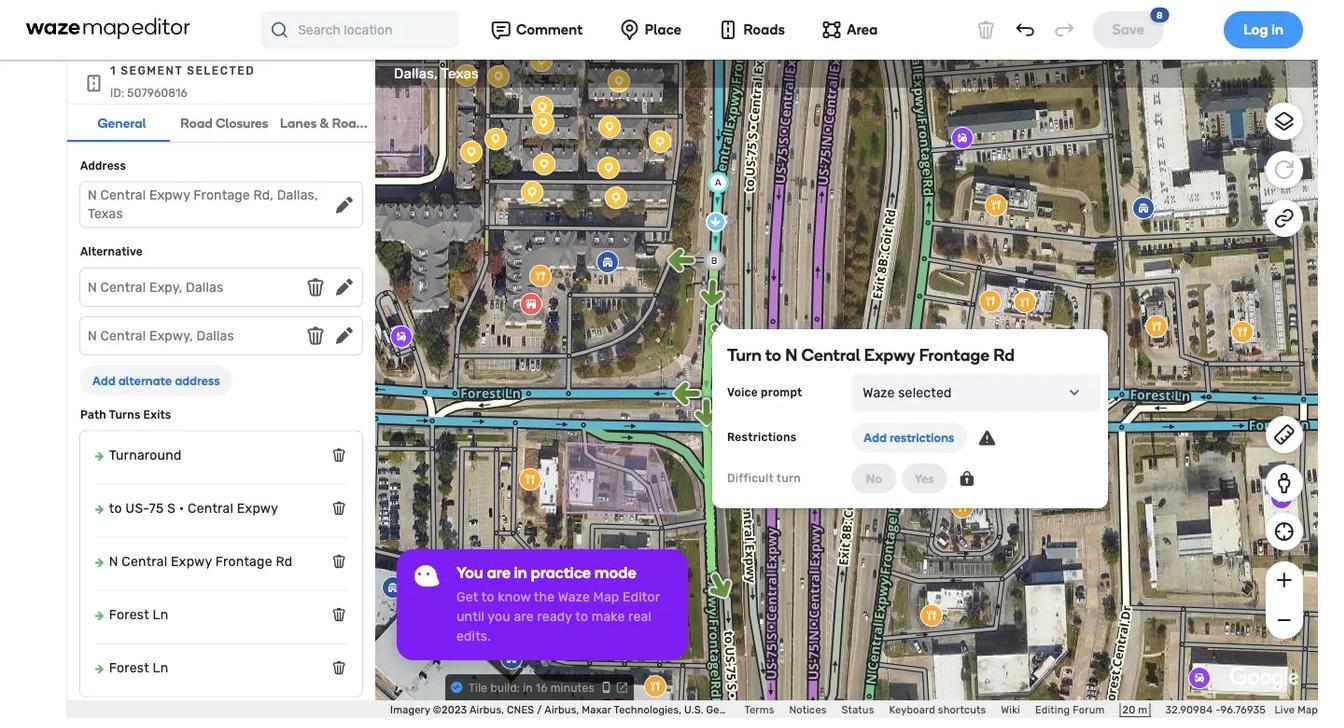 Task type: vqa. For each thing, say whether or not it's contained in the screenshot.
the rightmost the 96097,
no



Task type: describe. For each thing, give the bounding box(es) containing it.
turn to n central expwy frontage rd tooltip
[[712, 330, 1108, 509]]

difficult
[[727, 472, 774, 485]]

turn to n central expwy frontage rd
[[727, 345, 1015, 365]]

turn
[[727, 345, 762, 365]]

prompt
[[761, 386, 802, 400]]

turn
[[776, 472, 801, 485]]

alert danger image
[[978, 429, 997, 448]]

voice
[[727, 386, 758, 400]]



Task type: locate. For each thing, give the bounding box(es) containing it.
expwy
[[864, 345, 916, 365]]

rd
[[993, 345, 1015, 365]]

voice prompt
[[727, 386, 802, 400]]

frontage
[[919, 345, 990, 365]]

n
[[785, 345, 798, 365]]

central
[[801, 345, 860, 365]]

restrictions
[[727, 431, 797, 444]]

difficult turn
[[727, 472, 801, 485]]

to
[[765, 345, 782, 365]]



